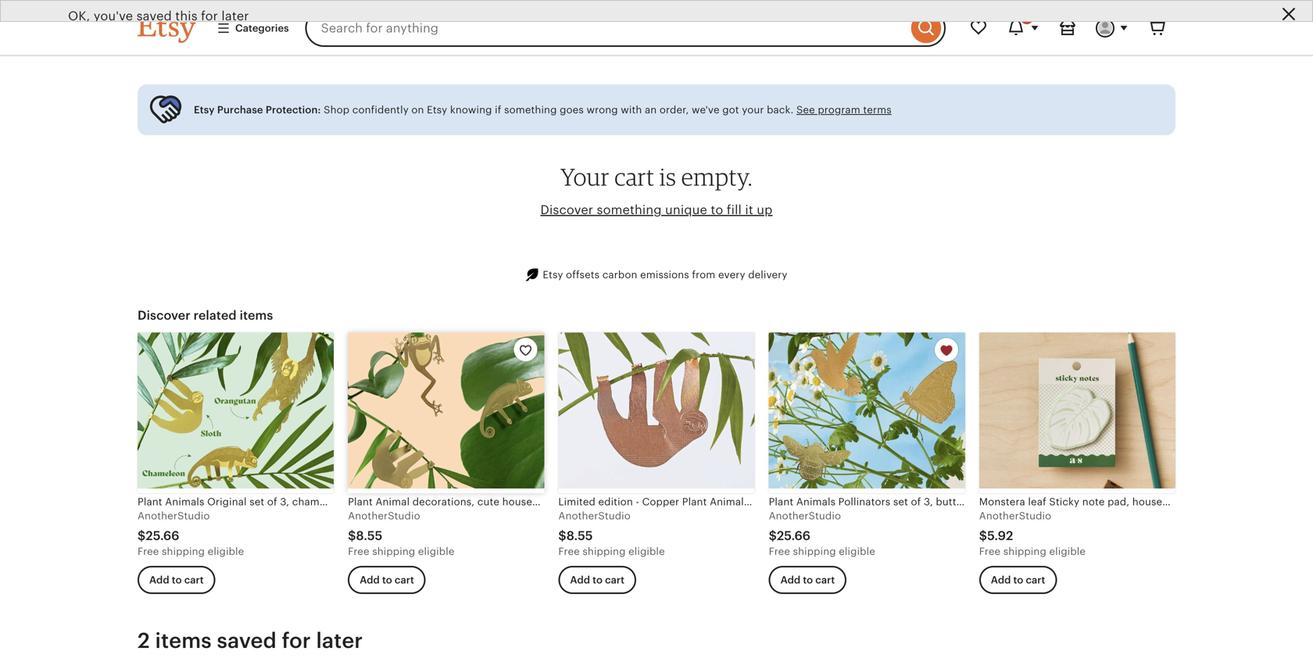 Task type: locate. For each thing, give the bounding box(es) containing it.
$
[[138, 529, 146, 543], [348, 529, 356, 543], [558, 529, 567, 543], [769, 529, 777, 543], [979, 529, 987, 543]]

anotherstudio $ 25.66 free shipping eligible
[[138, 510, 244, 557], [769, 510, 875, 557]]

1 add to cart button from the left
[[138, 566, 215, 594]]

eligible for plant animals original set of 3, chameleon, sloth and orangutan trio, cute plant gift image
[[208, 546, 244, 557]]

5 eligible from the left
[[1049, 546, 1086, 557]]

5 anotherstudio from the left
[[979, 510, 1052, 522]]

1 vertical spatial items
[[155, 629, 212, 653]]

2 horizontal spatial etsy
[[543, 269, 563, 281]]

banner
[[109, 0, 1204, 56]]

anotherstudio $ 25.66 free shipping eligible for plant animals pollinators set of 3, butterfly, bumblebee and hummingbird cute plant decor image
[[769, 510, 875, 557]]

0 vertical spatial items
[[240, 308, 273, 322]]

anotherstudio $ 25.66 free shipping eligible for plant animals original set of 3, chameleon, sloth and orangutan trio, cute plant gift image
[[138, 510, 244, 557]]

anotherstudio $ 8.55 free shipping eligible
[[558, 510, 665, 557]]

items
[[240, 308, 273, 322], [155, 629, 212, 653]]

3 add to cart button from the left
[[558, 566, 636, 594]]

3 free from the left
[[558, 546, 580, 557]]

add to cart button
[[138, 566, 215, 594], [348, 566, 426, 594], [558, 566, 636, 594], [769, 566, 847, 594], [979, 566, 1057, 594]]

5 add to cart from the left
[[991, 574, 1046, 586]]

shipping
[[162, 546, 205, 557], [372, 546, 415, 557], [583, 546, 626, 557], [793, 546, 836, 557], [1004, 546, 1047, 557]]

1 eligible from the left
[[208, 546, 244, 557]]

4 add to cart button from the left
[[769, 566, 847, 594]]

1 horizontal spatial 8.55
[[567, 529, 593, 543]]

plant animals pollinators set of 3, butterfly, bumblebee and hummingbird cute plant decor image
[[769, 333, 965, 489]]

add to cart
[[149, 574, 204, 586], [360, 574, 414, 586], [570, 574, 625, 586], [781, 574, 835, 586], [991, 574, 1046, 586]]

decorations,
[[413, 496, 475, 508]]

$ for plant animals pollinators set of 3, butterfly, bumblebee and hummingbird cute plant decor image
[[769, 529, 777, 543]]

if
[[495, 104, 502, 116]]

etsy right the on
[[427, 104, 447, 116]]

5 shipping from the left
[[1004, 546, 1047, 557]]

1 8.55 from the left
[[356, 529, 383, 543]]

add to cart button for plant animals pollinators set of 3, butterfly, bumblebee and hummingbird cute plant decor image
[[769, 566, 847, 594]]

1 horizontal spatial items
[[240, 308, 273, 322]]

0 horizontal spatial for
[[201, 13, 218, 27]]

monstera leaf sticky note pad, houseplant stationery image
[[979, 333, 1176, 489]]

0 horizontal spatial items
[[155, 629, 212, 653]]

anotherstudio
[[138, 510, 210, 522], [348, 510, 420, 522], [558, 510, 631, 522], [769, 510, 841, 522], [979, 510, 1052, 522]]

0 horizontal spatial later
[[222, 13, 249, 27]]

eligible inside "monstera leaf sticky note pad, houseplant stationery anotherstudio $ 5.92 free shipping eligible"
[[1049, 546, 1086, 557]]

add to cart for plant animals original set of 3, chameleon, sloth and orangutan trio, cute plant gift image
[[149, 574, 204, 586]]

saved
[[137, 13, 172, 27], [217, 629, 277, 653]]

0 horizontal spatial 25.66
[[146, 529, 179, 543]]

5 free from the left
[[979, 546, 1001, 557]]

3 anotherstudio from the left
[[558, 510, 631, 522]]

3 shipping from the left
[[583, 546, 626, 557]]

unique
[[665, 203, 707, 217]]

2 25.66 from the left
[[777, 529, 811, 543]]

0 vertical spatial later
[[222, 13, 249, 27]]

None search field
[[305, 9, 946, 47]]

3 eligible from the left
[[629, 546, 665, 557]]

1 add from the left
[[149, 574, 169, 586]]

discover something unique to fill it up
[[541, 203, 773, 217]]

shipping inside anotherstudio $ 8.55 free shipping eligible
[[583, 546, 626, 557]]

add for plant animals original set of 3, chameleon, sloth and orangutan trio, cute plant gift image
[[149, 574, 169, 586]]

etsy purchase protection: shop confidently on etsy knowing if something goes wrong with an order, we've got your back. see program terms
[[194, 104, 892, 116]]

something down your cart is empty.
[[597, 203, 662, 217]]

2 anotherstudio $ 25.66 free shipping eligible from the left
[[769, 510, 875, 557]]

1 vertical spatial for
[[282, 629, 311, 653]]

5 add to cart button from the left
[[979, 566, 1057, 594]]

add for plant animals pollinators set of 3, butterfly, bumblebee and hummingbird cute plant decor image
[[781, 574, 801, 586]]

sticky
[[1049, 496, 1080, 508]]

4 $ from the left
[[769, 529, 777, 543]]

emissions
[[640, 269, 689, 281]]

$ inside anotherstudio $ 8.55 free shipping eligible
[[558, 529, 567, 543]]

add to cart button for plant animals original set of 3, chameleon, sloth and orangutan trio, cute plant gift image
[[138, 566, 215, 594]]

gifts!
[[560, 496, 586, 508]]

0 horizontal spatial 8.55
[[356, 529, 383, 543]]

1 add to cart from the left
[[149, 574, 204, 586]]

0 horizontal spatial etsy
[[194, 104, 215, 116]]

you've
[[94, 13, 133, 27]]

1 anotherstudio from the left
[[138, 510, 210, 522]]

to for monstera leaf sticky note pad, houseplant stationery image
[[1014, 574, 1024, 586]]

limited edition - copper plant animal decorations for your plants! 4 designs to choose image
[[558, 333, 755, 489]]

cart for plant animals original set of 3, chameleon, sloth and orangutan trio, cute plant gift image
[[184, 574, 204, 586]]

cart for limited edition - copper plant animal decorations for your plants! 4 designs to choose image
[[605, 574, 625, 586]]

2 free from the left
[[348, 546, 369, 557]]

something
[[504, 104, 557, 116], [597, 203, 662, 217]]

protection:
[[266, 104, 321, 116]]

2 8.55 from the left
[[567, 529, 593, 543]]

1 vertical spatial something
[[597, 203, 662, 217]]

2 add to cart from the left
[[360, 574, 414, 586]]

free for plant animals pollinators set of 3, butterfly, bumblebee and hummingbird cute plant decor image
[[769, 546, 790, 557]]

4 free from the left
[[769, 546, 790, 557]]

25.66 for add to cart button for plant animals pollinators set of 3, butterfly, bumblebee and hummingbird cute plant decor image
[[777, 529, 811, 543]]

houseplant
[[502, 496, 558, 508], [1133, 496, 1188, 508]]

Search for anything text field
[[305, 9, 908, 47]]

2 add from the left
[[360, 574, 380, 586]]

etsy
[[194, 104, 215, 116], [427, 104, 447, 116], [543, 269, 563, 281]]

0 horizontal spatial saved
[[137, 13, 172, 27]]

3 $ from the left
[[558, 529, 567, 543]]

for
[[201, 13, 218, 27], [282, 629, 311, 653]]

1 vertical spatial later
[[316, 629, 363, 653]]

add to cart button for plant animal decorations, cute houseplant gifts! image
[[348, 566, 426, 594]]

shipping inside "monstera leaf sticky note pad, houseplant stationery anotherstudio $ 5.92 free shipping eligible"
[[1004, 546, 1047, 557]]

monstera
[[979, 496, 1026, 508]]

1 25.66 from the left
[[146, 529, 179, 543]]

4 add to cart from the left
[[781, 574, 835, 586]]

4 eligible from the left
[[839, 546, 875, 557]]

5 $ from the left
[[979, 529, 987, 543]]

5 add from the left
[[991, 574, 1011, 586]]

0 horizontal spatial houseplant
[[502, 496, 558, 508]]

it
[[745, 203, 754, 217]]

eligible
[[208, 546, 244, 557], [418, 546, 455, 557], [629, 546, 665, 557], [839, 546, 875, 557], [1049, 546, 1086, 557]]

4 anotherstudio from the left
[[769, 510, 841, 522]]

1 anotherstudio $ 25.66 free shipping eligible from the left
[[138, 510, 244, 557]]

wrong
[[587, 104, 618, 116]]

2 $ from the left
[[348, 529, 356, 543]]

program
[[818, 104, 861, 116]]

1 horizontal spatial anotherstudio $ 25.66 free shipping eligible
[[769, 510, 875, 557]]

related
[[194, 308, 237, 322]]

add to cart button for limited edition - copper plant animal decorations for your plants! 4 designs to choose image
[[558, 566, 636, 594]]

knowing
[[450, 104, 492, 116]]

free
[[138, 546, 159, 557], [348, 546, 369, 557], [558, 546, 580, 557], [769, 546, 790, 557], [979, 546, 1001, 557]]

1 horizontal spatial houseplant
[[1133, 496, 1188, 508]]

got
[[722, 104, 739, 116]]

$ for plant animals original set of 3, chameleon, sloth and orangutan trio, cute plant gift image
[[138, 529, 146, 543]]

1 horizontal spatial for
[[282, 629, 311, 653]]

1 shipping from the left
[[162, 546, 205, 557]]

eligible inside anotherstudio $ 8.55 free shipping eligible
[[629, 546, 665, 557]]

items right related
[[240, 308, 273, 322]]

1 horizontal spatial discover
[[541, 203, 593, 217]]

discover something unique to fill it up link
[[541, 203, 773, 217]]

to for plant animals original set of 3, chameleon, sloth and orangutan trio, cute plant gift image
[[172, 574, 182, 586]]

1 horizontal spatial something
[[597, 203, 662, 217]]

discover left related
[[138, 308, 191, 322]]

4 add from the left
[[781, 574, 801, 586]]

2 anotherstudio from the left
[[348, 510, 420, 522]]

houseplant right cute
[[502, 496, 558, 508]]

3 add to cart from the left
[[570, 574, 625, 586]]

discover
[[541, 203, 593, 217], [138, 308, 191, 322]]

see
[[797, 104, 815, 116]]

etsy left offsets
[[543, 269, 563, 281]]

0 vertical spatial discover
[[541, 203, 593, 217]]

$ for limited edition - copper plant animal decorations for your plants! 4 designs to choose image
[[558, 529, 567, 543]]

1 $ from the left
[[138, 529, 146, 543]]

3 add from the left
[[570, 574, 590, 586]]

houseplant right pad, on the right of page
[[1133, 496, 1188, 508]]

fill
[[727, 203, 742, 217]]

we've
[[692, 104, 720, 116]]

something right if
[[504, 104, 557, 116]]

cart for plant animals pollinators set of 3, butterfly, bumblebee and hummingbird cute plant decor image
[[816, 574, 835, 586]]

etsy left purchase
[[194, 104, 215, 116]]

0 vertical spatial saved
[[137, 13, 172, 27]]

4 shipping from the left
[[793, 546, 836, 557]]

2 add to cart button from the left
[[348, 566, 426, 594]]

2 shipping from the left
[[372, 546, 415, 557]]

anotherstudio inside the plant animal decorations, cute houseplant gifts! anotherstudio $ 8.55 free shipping eligible
[[348, 510, 420, 522]]

shipping for limited edition - copper plant animal decorations for your plants! 4 designs to choose image
[[583, 546, 626, 557]]

8.55 inside the plant animal decorations, cute houseplant gifts! anotherstudio $ 8.55 free shipping eligible
[[356, 529, 383, 543]]

8.55 down plant
[[356, 529, 383, 543]]

etsy offsets carbon emissions from every delivery
[[543, 269, 788, 281]]

1 horizontal spatial saved
[[217, 629, 277, 653]]

1 free from the left
[[138, 546, 159, 557]]

add
[[149, 574, 169, 586], [360, 574, 380, 586], [570, 574, 590, 586], [781, 574, 801, 586], [991, 574, 1011, 586]]

items right the 2
[[155, 629, 212, 653]]

later
[[222, 13, 249, 27], [316, 629, 363, 653]]

1 vertical spatial saved
[[217, 629, 277, 653]]

plant animal decorations, cute houseplant gifts! image
[[348, 333, 544, 489]]

to for limited edition - copper plant animal decorations for your plants! 4 designs to choose image
[[593, 574, 603, 586]]

anotherstudio inside "monstera leaf sticky note pad, houseplant stationery anotherstudio $ 5.92 free shipping eligible"
[[979, 510, 1052, 522]]

offsets
[[566, 269, 600, 281]]

2 eligible from the left
[[418, 546, 455, 557]]

discover down your on the left of page
[[541, 203, 593, 217]]

0 horizontal spatial something
[[504, 104, 557, 116]]

saved for this
[[137, 13, 172, 27]]

$ inside "monstera leaf sticky note pad, houseplant stationery anotherstudio $ 5.92 free shipping eligible"
[[979, 529, 987, 543]]

1 horizontal spatial 25.66
[[777, 529, 811, 543]]

to
[[711, 203, 723, 217], [172, 574, 182, 586], [382, 574, 392, 586], [593, 574, 603, 586], [803, 574, 813, 586], [1014, 574, 1024, 586]]

etsy for etsy purchase protection: shop confidently on etsy knowing if something goes wrong with an order, we've got your back. see program terms
[[194, 104, 215, 116]]

2 houseplant from the left
[[1133, 496, 1188, 508]]

0 horizontal spatial discover
[[138, 308, 191, 322]]

8.55
[[356, 529, 383, 543], [567, 529, 593, 543]]

25.66 for add to cart button associated with plant animals original set of 3, chameleon, sloth and orangutan trio, cute plant gift image
[[146, 529, 179, 543]]

cart
[[615, 162, 655, 191], [184, 574, 204, 586], [395, 574, 414, 586], [605, 574, 625, 586], [816, 574, 835, 586], [1026, 574, 1046, 586]]

0 horizontal spatial anotherstudio $ 25.66 free shipping eligible
[[138, 510, 244, 557]]

2 items saved for later
[[138, 629, 363, 653]]

8.55 down gifts!
[[567, 529, 593, 543]]

your
[[742, 104, 764, 116]]

to for plant animals pollinators set of 3, butterfly, bumblebee and hummingbird cute plant decor image
[[803, 574, 813, 586]]

1 vertical spatial discover
[[138, 308, 191, 322]]

ok,
[[68, 13, 90, 27]]

25.66
[[146, 529, 179, 543], [777, 529, 811, 543]]

plant animals original set of 3, chameleon, sloth and orangutan trio, cute plant gift image
[[138, 333, 334, 489]]

1 houseplant from the left
[[502, 496, 558, 508]]

1 horizontal spatial later
[[316, 629, 363, 653]]

houseplant inside the plant animal decorations, cute houseplant gifts! anotherstudio $ 8.55 free shipping eligible
[[502, 496, 558, 508]]

plant
[[348, 496, 373, 508]]

anotherstudio inside anotherstudio $ 8.55 free shipping eligible
[[558, 510, 631, 522]]

free inside anotherstudio $ 8.55 free shipping eligible
[[558, 546, 580, 557]]



Task type: vqa. For each thing, say whether or not it's contained in the screenshot.
3rd I
no



Task type: describe. For each thing, give the bounding box(es) containing it.
eligible for plant animals pollinators set of 3, butterfly, bumblebee and hummingbird cute plant decor image
[[839, 546, 875, 557]]

shipping for plant animals original set of 3, chameleon, sloth and orangutan trio, cute plant gift image
[[162, 546, 205, 557]]

free inside the plant animal decorations, cute houseplant gifts! anotherstudio $ 8.55 free shipping eligible
[[348, 546, 369, 557]]

eligible inside the plant animal decorations, cute houseplant gifts! anotherstudio $ 8.55 free shipping eligible
[[418, 546, 455, 557]]

with
[[621, 104, 642, 116]]

back.
[[767, 104, 794, 116]]

saved for for
[[217, 629, 277, 653]]

0 vertical spatial for
[[201, 13, 218, 27]]

anotherstudio for plant animals original set of 3, chameleon, sloth and orangutan trio, cute plant gift image
[[138, 510, 210, 522]]

houseplant inside "monstera leaf sticky note pad, houseplant stationery anotherstudio $ 5.92 free shipping eligible"
[[1133, 496, 1188, 508]]

free for plant animals original set of 3, chameleon, sloth and orangutan trio, cute plant gift image
[[138, 546, 159, 557]]

ok, you've saved this for later
[[68, 13, 249, 27]]

1 horizontal spatial etsy
[[427, 104, 447, 116]]

up
[[757, 203, 773, 217]]

on
[[412, 104, 424, 116]]

0 vertical spatial something
[[504, 104, 557, 116]]

add for monstera leaf sticky note pad, houseplant stationery image
[[991, 574, 1011, 586]]

see program terms link
[[797, 104, 892, 116]]

plant animal decorations, cute houseplant gifts! anotherstudio $ 8.55 free shipping eligible
[[348, 496, 586, 557]]

add for limited edition - copper plant animal decorations for your plants! 4 designs to choose image
[[570, 574, 590, 586]]

discover related items
[[138, 308, 273, 322]]

8.55 inside anotherstudio $ 8.55 free shipping eligible
[[567, 529, 593, 543]]

discover for discover something unique to fill it up
[[541, 203, 593, 217]]

cart for monstera leaf sticky note pad, houseplant stationery image
[[1026, 574, 1046, 586]]

cute
[[477, 496, 500, 508]]

eligible for limited edition - copper plant animal decorations for your plants! 4 designs to choose image
[[629, 546, 665, 557]]

free inside "monstera leaf sticky note pad, houseplant stationery anotherstudio $ 5.92 free shipping eligible"
[[979, 546, 1001, 557]]

monstera leaf sticky note pad, houseplant stationery anotherstudio $ 5.92 free shipping eligible
[[979, 496, 1240, 557]]

5.92
[[987, 529, 1013, 543]]

add to cart for limited edition - copper plant animal decorations for your plants! 4 designs to choose image
[[570, 574, 625, 586]]

animal
[[376, 496, 410, 508]]

note
[[1083, 496, 1105, 508]]

purchase
[[217, 104, 263, 116]]

2
[[138, 629, 150, 653]]

carbon
[[603, 269, 638, 281]]

shipping for plant animals pollinators set of 3, butterfly, bumblebee and hummingbird cute plant decor image
[[793, 546, 836, 557]]

an
[[645, 104, 657, 116]]

etsy for etsy offsets carbon emissions from every delivery
[[543, 269, 563, 281]]

empty.
[[681, 162, 753, 191]]

stationery
[[1191, 496, 1240, 508]]

$ inside the plant animal decorations, cute houseplant gifts! anotherstudio $ 8.55 free shipping eligible
[[348, 529, 356, 543]]

cart for plant animal decorations, cute houseplant gifts! image
[[395, 574, 414, 586]]

leaf
[[1028, 496, 1047, 508]]

goes
[[560, 104, 584, 116]]

add to cart button for monstera leaf sticky note pad, houseplant stationery image
[[979, 566, 1057, 594]]

free for limited edition - copper plant animal decorations for your plants! 4 designs to choose image
[[558, 546, 580, 557]]

shipping inside the plant animal decorations, cute houseplant gifts! anotherstudio $ 8.55 free shipping eligible
[[372, 546, 415, 557]]

anotherstudio for limited edition - copper plant animal decorations for your plants! 4 designs to choose image
[[558, 510, 631, 522]]

pad,
[[1108, 496, 1130, 508]]

discover for discover related items
[[138, 308, 191, 322]]

add to cart for plant animals pollinators set of 3, butterfly, bumblebee and hummingbird cute plant decor image
[[781, 574, 835, 586]]

your cart is empty.
[[561, 162, 753, 191]]

every
[[718, 269, 745, 281]]

this
[[175, 13, 198, 27]]

shop
[[324, 104, 350, 116]]

your
[[561, 162, 610, 191]]

terms
[[863, 104, 892, 116]]

add for plant animal decorations, cute houseplant gifts! image
[[360, 574, 380, 586]]

confidently
[[352, 104, 409, 116]]

is
[[660, 162, 676, 191]]

add to cart for monstera leaf sticky note pad, houseplant stationery image
[[991, 574, 1046, 586]]

order,
[[660, 104, 689, 116]]

to for plant animal decorations, cute houseplant gifts! image
[[382, 574, 392, 586]]

add to cart for plant animal decorations, cute houseplant gifts! image
[[360, 574, 414, 586]]

anotherstudio for plant animals pollinators set of 3, butterfly, bumblebee and hummingbird cute plant decor image
[[769, 510, 841, 522]]

from
[[692, 269, 716, 281]]

delivery
[[748, 269, 788, 281]]



